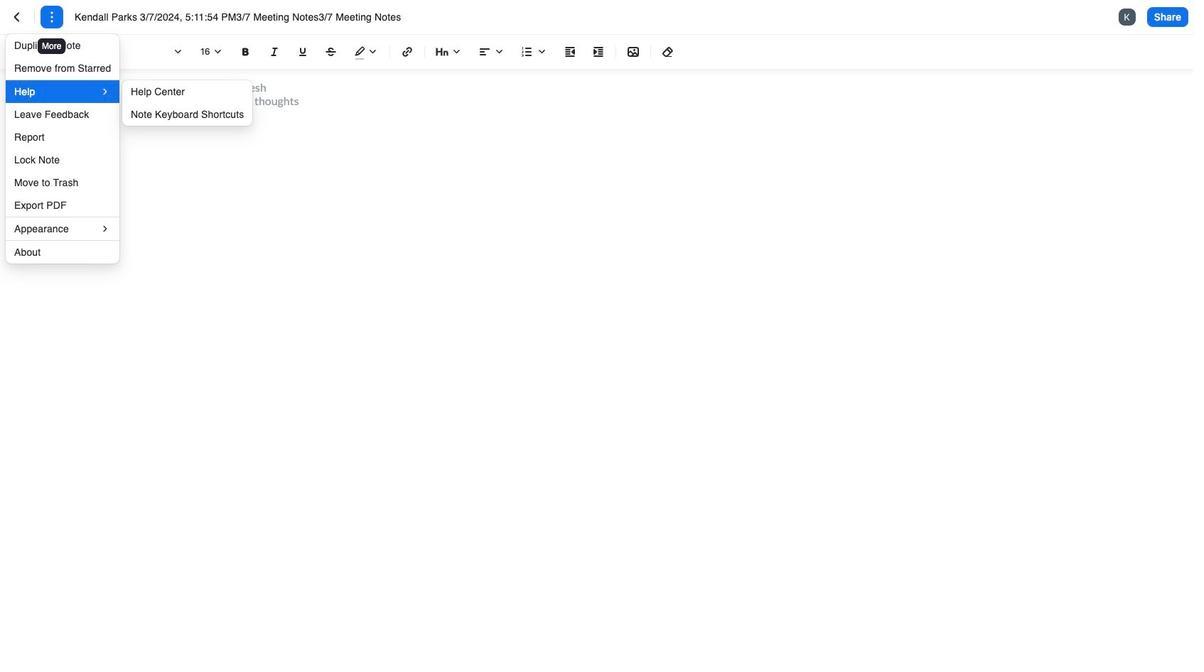 Task type: locate. For each thing, give the bounding box(es) containing it.
insert image image
[[625, 43, 642, 60]]

menu item
[[6, 34, 120, 57], [6, 57, 120, 80], [6, 80, 120, 103], [122, 103, 253, 126], [6, 126, 120, 149], [6, 149, 120, 171], [6, 171, 120, 194], [6, 194, 120, 217], [6, 218, 120, 240], [6, 241, 120, 264]]

menu
[[6, 34, 120, 264]]

link image
[[399, 43, 416, 60]]

clear style image
[[660, 43, 677, 60]]

None text field
[[75, 10, 427, 24]]

more image
[[43, 9, 60, 26]]

tooltip
[[36, 28, 67, 55]]

underline image
[[294, 43, 311, 60]]

decrease indent image
[[562, 43, 579, 60]]



Task type: describe. For each thing, give the bounding box(es) containing it.
bold image
[[237, 43, 255, 60]]

italic image
[[266, 43, 283, 60]]

kendall parks image
[[1119, 9, 1136, 26]]

increase indent image
[[590, 43, 607, 60]]

all notes image
[[9, 9, 26, 26]]

strikethrough image
[[323, 43, 340, 60]]

font, menu button, lato image
[[169, 43, 186, 60]]



Task type: vqa. For each thing, say whether or not it's contained in the screenshot.
Bold image
yes



